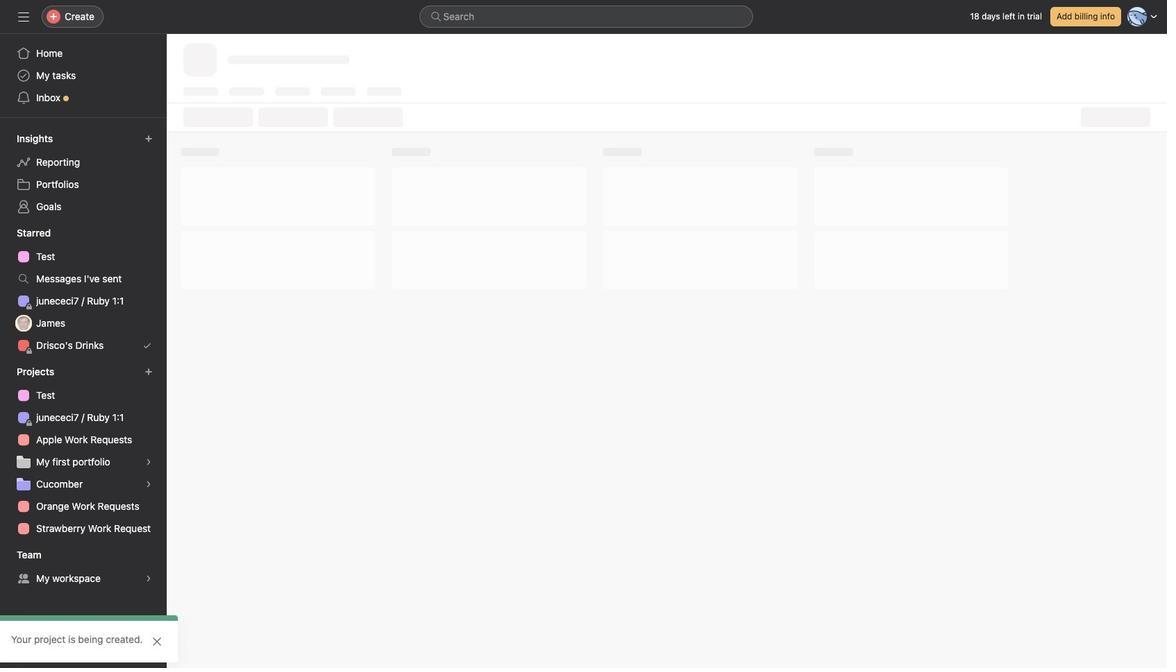 Task type: describe. For each thing, give the bounding box(es) containing it.
see details, my workspace image
[[144, 575, 153, 584]]

projects element
[[0, 360, 167, 543]]

see details, my first portfolio image
[[144, 458, 153, 467]]

global element
[[0, 34, 167, 117]]

see details, cucomber image
[[144, 481, 153, 489]]

new insights image
[[144, 135, 153, 143]]



Task type: vqa. For each thing, say whether or not it's contained in the screenshot.
list box
yes



Task type: locate. For each thing, give the bounding box(es) containing it.
hide sidebar image
[[18, 11, 29, 22]]

starred element
[[0, 221, 167, 360]]

insights element
[[0, 126, 167, 221]]

teams element
[[0, 543, 167, 593]]

new project or portfolio image
[[144, 368, 153, 377]]

close image
[[151, 637, 163, 648]]

list box
[[420, 6, 753, 28]]



